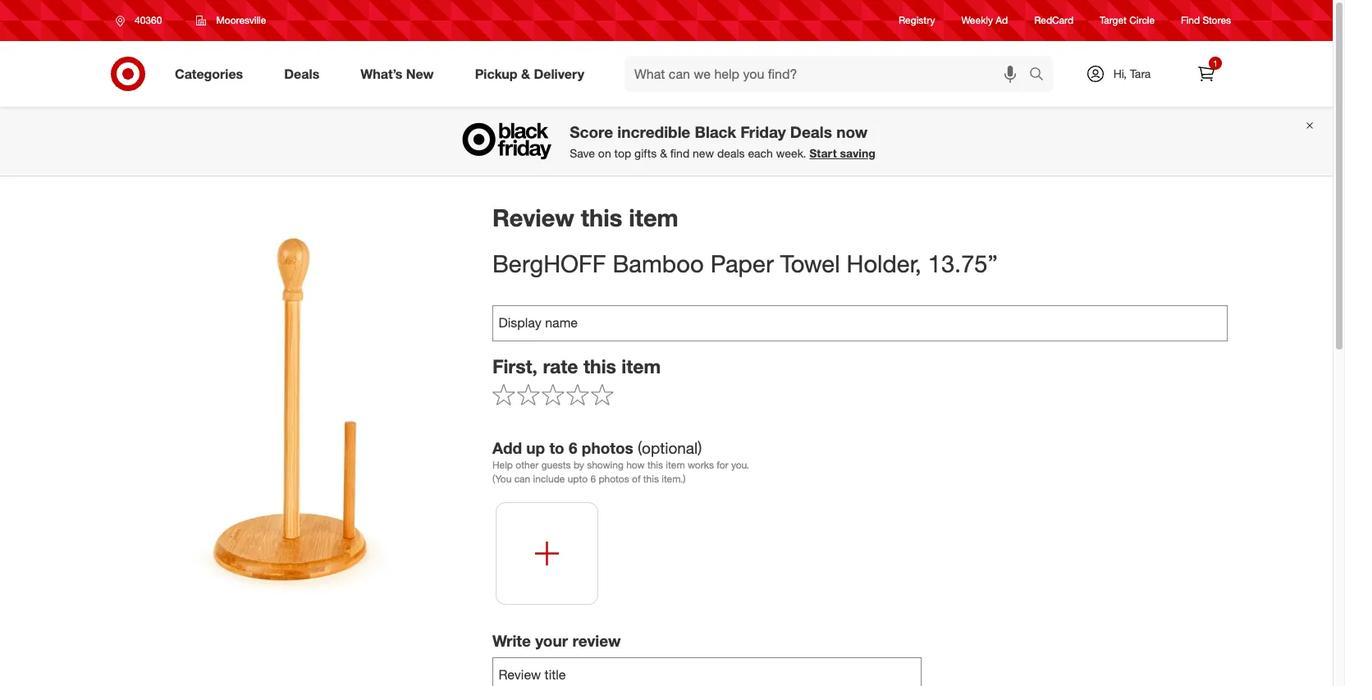 Task type: locate. For each thing, give the bounding box(es) containing it.
bamboo
[[613, 249, 704, 279]]

item right rate
[[622, 354, 661, 377]]

0 horizontal spatial 6
[[569, 439, 578, 458]]

to
[[550, 439, 565, 458]]

add up to 6 photos (optional) help other guests by showing how this item works for you. (you can include upto 6 photos of this item.)
[[493, 439, 750, 485]]

mooresville button
[[186, 6, 277, 35]]

weekly ad
[[962, 14, 1009, 27]]

None text field
[[493, 658, 922, 687]]

1 horizontal spatial &
[[660, 146, 668, 160]]

1 vertical spatial &
[[660, 146, 668, 160]]

registry link
[[899, 13, 936, 28]]

new
[[406, 65, 434, 82]]

find
[[1182, 14, 1201, 27]]

1 vertical spatial item
[[622, 354, 661, 377]]

save
[[570, 146, 595, 160]]

paper
[[711, 249, 774, 279]]

photos
[[582, 439, 634, 458], [599, 473, 630, 485]]

upto
[[568, 473, 588, 485]]

&
[[521, 65, 530, 82], [660, 146, 668, 160]]

stores
[[1203, 14, 1232, 27]]

top
[[615, 146, 632, 160]]

works
[[688, 459, 714, 471]]

hi, tara
[[1114, 67, 1152, 80]]

score incredible black friday deals now save on top gifts & find new deals each week. start saving
[[570, 123, 876, 160]]

target circle
[[1100, 14, 1155, 27]]

deals
[[284, 65, 320, 82], [791, 123, 833, 142]]

None text field
[[493, 305, 1228, 341]]

score
[[570, 123, 613, 142]]

deals left what's at top
[[284, 65, 320, 82]]

photos up 'showing'
[[582, 439, 634, 458]]

you.
[[732, 459, 750, 471]]

photos down 'showing'
[[599, 473, 630, 485]]

item up item.)
[[666, 459, 685, 471]]

mooresville
[[216, 14, 266, 26]]

search
[[1022, 67, 1062, 83]]

0 horizontal spatial deals
[[284, 65, 320, 82]]

& right pickup
[[521, 65, 530, 82]]

item up the bamboo
[[629, 203, 679, 232]]

gifts
[[635, 146, 657, 160]]

what's new
[[361, 65, 434, 82]]

this down on on the top of the page
[[581, 203, 623, 232]]

1 horizontal spatial deals
[[791, 123, 833, 142]]

0 vertical spatial &
[[521, 65, 530, 82]]

find stores
[[1182, 14, 1232, 27]]

this right 'how'
[[648, 459, 664, 471]]

redcard link
[[1035, 13, 1074, 28]]

each
[[748, 146, 773, 160]]

2 vertical spatial item
[[666, 459, 685, 471]]

week.
[[777, 146, 807, 160]]

weekly ad link
[[962, 13, 1009, 28]]

& left find
[[660, 146, 668, 160]]

1 vertical spatial deals
[[791, 123, 833, 142]]

1
[[1214, 58, 1218, 68]]

6 right upto
[[591, 473, 596, 485]]

for
[[717, 459, 729, 471]]

target
[[1100, 14, 1127, 27]]

(you
[[493, 473, 512, 485]]

include
[[533, 473, 565, 485]]

delivery
[[534, 65, 585, 82]]

find stores link
[[1182, 13, 1232, 28]]

13.75"
[[929, 249, 998, 279]]

how
[[627, 459, 645, 471]]

0 vertical spatial 6
[[569, 439, 578, 458]]

write
[[493, 632, 531, 651]]

item
[[629, 203, 679, 232], [622, 354, 661, 377], [666, 459, 685, 471]]

categories
[[175, 65, 243, 82]]

1 vertical spatial 6
[[591, 473, 596, 485]]

What can we help you find? suggestions appear below search field
[[625, 56, 1034, 92]]

40360
[[135, 14, 162, 26]]

deals up 'start'
[[791, 123, 833, 142]]

weekly
[[962, 14, 994, 27]]

incredible
[[618, 123, 691, 142]]

0 vertical spatial item
[[629, 203, 679, 232]]

this
[[581, 203, 623, 232], [584, 354, 617, 377], [648, 459, 664, 471], [644, 473, 659, 485]]

deals link
[[270, 56, 340, 92]]

6 right to at the left bottom of the page
[[569, 439, 578, 458]]

this right rate
[[584, 354, 617, 377]]

0 horizontal spatial &
[[521, 65, 530, 82]]

6
[[569, 439, 578, 458], [591, 473, 596, 485]]

registry
[[899, 14, 936, 27]]

what's
[[361, 65, 403, 82]]



Task type: vqa. For each thing, say whether or not it's contained in the screenshot.
the works
yes



Task type: describe. For each thing, give the bounding box(es) containing it.
& inside score incredible black friday deals now save on top gifts & find new deals each week. start saving
[[660, 146, 668, 160]]

guests
[[542, 459, 571, 471]]

your
[[536, 632, 568, 651]]

rate
[[543, 354, 579, 377]]

(optional)
[[638, 439, 702, 458]]

add
[[493, 439, 522, 458]]

new
[[693, 146, 714, 160]]

first,
[[493, 354, 538, 377]]

categories link
[[161, 56, 264, 92]]

friday
[[741, 123, 786, 142]]

circle
[[1130, 14, 1155, 27]]

holder,
[[847, 249, 922, 279]]

berghoff bamboo paper towel holder, 13.75"
[[493, 249, 998, 279]]

black
[[695, 123, 737, 142]]

pickup & delivery link
[[461, 56, 605, 92]]

up
[[527, 439, 545, 458]]

this right of
[[644, 473, 659, 485]]

1 vertical spatial photos
[[599, 473, 630, 485]]

what's new link
[[347, 56, 455, 92]]

help
[[493, 459, 513, 471]]

deals inside score incredible black friday deals now save on top gifts & find new deals each week. start saving
[[791, 123, 833, 142]]

showing
[[587, 459, 624, 471]]

review this item
[[493, 203, 679, 232]]

redcard
[[1035, 14, 1074, 27]]

find
[[671, 146, 690, 160]]

saving
[[841, 146, 876, 160]]

item.)
[[662, 473, 686, 485]]

ad
[[996, 14, 1009, 27]]

can
[[515, 473, 531, 485]]

write your review
[[493, 632, 621, 651]]

towel
[[781, 249, 841, 279]]

on
[[599, 146, 612, 160]]

tara
[[1131, 67, 1152, 80]]

berghoff
[[493, 249, 606, 279]]

start
[[810, 146, 837, 160]]

by
[[574, 459, 585, 471]]

0 vertical spatial photos
[[582, 439, 634, 458]]

target circle link
[[1100, 13, 1155, 28]]

1 link
[[1189, 56, 1225, 92]]

review
[[493, 203, 575, 232]]

deals
[[718, 146, 745, 160]]

pickup & delivery
[[475, 65, 585, 82]]

40360 button
[[105, 6, 179, 35]]

review
[[573, 632, 621, 651]]

0 vertical spatial deals
[[284, 65, 320, 82]]

other
[[516, 459, 539, 471]]

item inside add up to 6 photos (optional) help other guests by showing how this item works for you. (you can include upto 6 photos of this item.)
[[666, 459, 685, 471]]

search button
[[1022, 56, 1062, 95]]

now
[[837, 123, 868, 142]]

of
[[632, 473, 641, 485]]

first, rate this item
[[493, 354, 661, 377]]

pickup
[[475, 65, 518, 82]]

hi,
[[1114, 67, 1127, 80]]

1 horizontal spatial 6
[[591, 473, 596, 485]]



